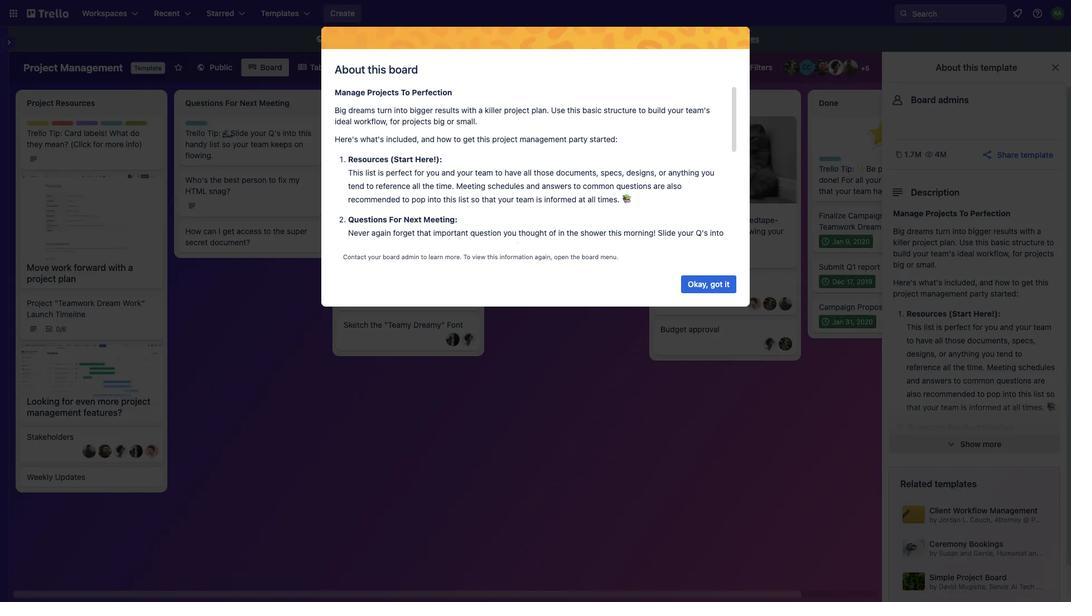 Task type: vqa. For each thing, say whether or not it's contained in the screenshot.
Close popover "Icon"
no



Task type: locate. For each thing, give the bounding box(es) containing it.
sketch site banner link
[[344, 192, 473, 204]]

the inside how can i get access to the super secret document?
[[273, 227, 285, 236]]

0 horizontal spatial thought
[[519, 228, 547, 238]]

2020 right 31,
[[856, 318, 873, 326]]

to down description
[[959, 209, 968, 218]]

meeting: up javier (javier85303346) icon
[[423, 215, 457, 224]]

0 horizontal spatial q's
[[268, 129, 281, 138]]

create inside 'button'
[[330, 9, 355, 18]]

sketch left site
[[344, 193, 368, 202]]

17,
[[847, 278, 855, 286]]

finalize campaign name: teamwork dream work ✨
[[819, 211, 912, 232]]

thought down show at the right of the page
[[955, 450, 983, 459]]

for inside trello tip trello tip: ✨ be proud! you're done! for all your finished tasks that your team has hustled on.
[[841, 175, 853, 185]]

template inside button
[[1021, 150, 1053, 159]]

ruby anderson (rubyanderson7) image
[[1051, 7, 1064, 20]]

what's
[[360, 135, 384, 144], [919, 278, 942, 287]]

by for simple project board
[[929, 583, 937, 591]]

attorney
[[994, 516, 1021, 524]]

1 horizontal spatial informed
[[969, 403, 1001, 412]]

dream left work
[[858, 222, 881, 232]]

0 vertical spatial projects
[[367, 88, 399, 97]]

turn down about this board
[[377, 106, 392, 115]]

perfect
[[386, 168, 412, 177], [944, 323, 971, 332]]

chris (chris42642663) image
[[605, 188, 618, 201], [98, 445, 112, 458]]

janelle (janelle549) image left brooke (brooke94205718) icon
[[763, 337, 777, 351]]

project inside 'project "teamwork dream work" launch timeline'
[[27, 299, 52, 308]]

when
[[444, 151, 463, 160]]

0 vertical spatial anything
[[668, 168, 699, 177]]

1 vertical spatial ✨
[[904, 222, 912, 232]]

big down 'name:'
[[893, 227, 905, 236]]

1 horizontal spatial perfection
[[970, 209, 1010, 218]]

big right report
[[893, 260, 904, 269]]

to left view
[[463, 254, 470, 261]]

turn down description
[[936, 227, 950, 236]]

janelle (janelle549) image
[[828, 60, 843, 75], [763, 337, 777, 351], [114, 445, 127, 458]]

board inside simple project board by david mugisha, senior ai tech delivery an
[[985, 573, 1007, 582]]

1 horizontal spatial handy
[[363, 242, 385, 251]]

next up edit email drafts link
[[404, 215, 422, 224]]

color: red, title: "priority" element
[[51, 121, 75, 129]]

questions up the "email" in the top of the page
[[348, 215, 387, 224]]

1 horizontal spatial how
[[995, 278, 1010, 287]]

tasks inside trello tip trello tip: ✨ be proud! you're done! for all your finished tasks that your team has hustled on.
[[914, 175, 933, 185]]

"teamwork
[[54, 299, 95, 308]]

janelle (janelle549) image
[[462, 333, 475, 346]]

@
[[1023, 516, 1029, 524]]

work"
[[123, 299, 145, 308]]

0 vertical spatial party
[[569, 135, 588, 144]]

1 vertical spatial perfect
[[944, 323, 971, 332]]

0 horizontal spatial questions for next meeting: never again forget that important question you thought of in the shower this morning! slide your q's into this handy list so your team keeps on flowing. 🌊
[[348, 215, 724, 251]]

handy
[[185, 140, 207, 149], [363, 242, 385, 251], [906, 477, 929, 486]]

0 horizontal spatial team
[[100, 122, 117, 129]]

meeting: up show more
[[982, 423, 1016, 432]]

0 horizontal spatial big
[[335, 106, 346, 115]]

stephen (stephen11674280) image down stakeholders link at the left bottom
[[129, 445, 143, 458]]

it's
[[344, 162, 354, 171]]

management
[[60, 61, 123, 73], [990, 506, 1038, 515]]

caity (caity) image
[[799, 60, 814, 75]]

dec 17, 2019
[[832, 278, 872, 286]]

stakeholders
[[27, 432, 74, 442]]

morning! up related templates in the bottom of the page
[[922, 463, 954, 472]]

keeps up "more."
[[449, 242, 470, 251]]

1 horizontal spatial get
[[463, 135, 475, 144]]

trello inside the trello tip: 💬for those in-between tasks that are almost done but also awaiting one last step.
[[502, 129, 522, 138]]

build
[[648, 106, 666, 115], [893, 249, 911, 258]]

person
[[242, 175, 267, 185]]

slowing
[[738, 227, 766, 236]]

create up customize views icon
[[330, 9, 355, 18]]

0 vertical spatial recommended
[[348, 195, 400, 204]]

of down show more
[[985, 450, 992, 459]]

trello inside trello tip: splash those redtape- heavy issues that are slowing your team down here.
[[660, 216, 680, 225]]

and inside the trello tip trello tip: this is where assigned tasks live so that your team can see who's working on what and when it's due.
[[428, 151, 442, 160]]

splash
[[698, 216, 722, 225]]

design inside design team sketch site banner
[[344, 186, 366, 194]]

board left table link
[[260, 63, 282, 72]]

teamwork
[[819, 222, 856, 232]]

times.
[[598, 195, 620, 204], [1022, 403, 1044, 412]]

1 vertical spatial big dreams turn into bigger results with a killer project plan. use this basic structure to build your team's ideal workflow, for projects big or small.
[[893, 227, 1054, 269]]

can up when on the top of the page
[[444, 140, 457, 149]]

trello tip: 💬for those in-between tasks that are almost done but also awaiting one last step. link
[[502, 128, 631, 161]]

trello for trello tip: 💬for those in-between tasks that are almost done but also awaiting one last step.
[[502, 129, 522, 138]]

1 by from the top
[[929, 516, 937, 524]]

big
[[433, 117, 445, 126], [893, 260, 904, 269]]

here.
[[702, 238, 721, 247]]

about up 'admins'
[[936, 62, 961, 73]]

0 vertical spatial never
[[348, 228, 369, 238]]

labels!
[[84, 129, 107, 138]]

1 vertical spatial also
[[667, 182, 682, 191]]

the
[[468, 34, 480, 44], [210, 175, 222, 185], [422, 182, 434, 191], [273, 227, 285, 236], [567, 228, 578, 238], [570, 254, 580, 261], [370, 320, 382, 330], [953, 363, 965, 372], [1003, 450, 1015, 459]]

1 vertical spatial questions
[[906, 423, 946, 432]]

1 vertical spatial design
[[344, 186, 366, 194]]

are inside trello tip: splash those redtape- heavy issues that are slowing your team down here.
[[725, 227, 736, 236]]

✨ inside finalize campaign name: teamwork dream work ✨
[[904, 222, 912, 232]]

for up show more button
[[947, 423, 960, 432]]

trello tip: card labels! what do they mean? (click for more info) link
[[27, 128, 156, 150]]

pop right banner
[[412, 195, 425, 204]]

to down about this board
[[401, 88, 410, 97]]

are inside the trello tip: 💬for those in-between tasks that are almost done but also awaiting one last step.
[[540, 140, 551, 149]]

next
[[404, 215, 422, 224], [962, 423, 980, 432]]

jan for campaign
[[832, 318, 844, 326]]

1 vertical spatial projects
[[1025, 249, 1054, 258]]

dream inside finalize campaign name: teamwork dream work ✨
[[858, 222, 881, 232]]

sketch left "teamy
[[344, 320, 368, 330]]

dreams up live at top
[[348, 106, 375, 115]]

1 horizontal spatial of
[[985, 450, 992, 459]]

2020 right 9,
[[853, 238, 870, 245]]

important up javier (javier85303346) icon
[[433, 228, 468, 238]]

keeps up client workflow management by jordan l. couch, attorney @ palace law
[[992, 477, 1013, 486]]

you're
[[904, 164, 926, 173]]

2 horizontal spatial chris (chris42642663) image
[[813, 60, 829, 75]]

0 vertical spatial documents,
[[556, 168, 599, 177]]

also
[[613, 140, 628, 149], [667, 182, 682, 191], [906, 390, 921, 399]]

0 vertical spatial informed
[[544, 195, 576, 204]]

got
[[710, 280, 723, 289]]

0 horizontal spatial design
[[76, 122, 98, 129]]

finished
[[884, 175, 912, 185]]

by down simple
[[929, 583, 937, 591]]

1 horizontal spatial recommended
[[923, 390, 975, 399]]

tip: left be
[[841, 164, 854, 173]]

forget up related templates in the bottom of the page
[[951, 437, 973, 446]]

have down awaiting
[[505, 168, 521, 177]]

budget approval link
[[660, 324, 790, 335]]

1 vertical spatial documents,
[[967, 336, 1010, 345]]

0 horizontal spatial can
[[203, 227, 216, 236]]

project down the back to home image
[[23, 61, 58, 73]]

this down the who's
[[348, 168, 363, 177]]

by down client
[[929, 516, 937, 524]]

manage down customize views icon
[[335, 88, 365, 97]]

1 sketch from the top
[[344, 193, 368, 202]]

0 horizontal spatial todd (todd05497623) image
[[145, 445, 158, 458]]

to inside how can i get access to the super secret document?
[[264, 227, 271, 236]]

priority
[[51, 122, 75, 129]]

1 vertical spatial informed
[[969, 403, 1001, 412]]

1 horizontal spatial board
[[911, 95, 936, 105]]

launch
[[27, 310, 53, 319]]

board up senior
[[985, 573, 1007, 582]]

1 vertical spatial flowing.
[[483, 242, 512, 251]]

important right show at the right of the page
[[992, 437, 1027, 446]]

those inside the trello tip: 💬for those in-between tasks that are almost done but also awaiting one last step.
[[561, 129, 581, 138]]

1 horizontal spatial team
[[368, 186, 385, 194]]

tip inside the trello tip trello tip: this is where assigned tasks live so that your team can see who's working on what and when it's due.
[[363, 122, 374, 129]]

0 vertical spatial big dreams turn into bigger results with a killer project plan. use this basic structure to build your team's ideal workflow, for projects big or small.
[[335, 106, 710, 126]]

0 vertical spatial sketch
[[344, 193, 368, 202]]

results
[[435, 106, 459, 115], [993, 227, 1018, 236]]

javier (javier85303346) image
[[842, 60, 858, 75], [779, 297, 792, 311], [83, 445, 96, 458]]

manage projects to perfection down description
[[893, 209, 1010, 218]]

chris (chris42642663) image left +
[[813, 60, 829, 75]]

project up launch
[[27, 299, 52, 308]]

todd (todd05497623) image
[[462, 206, 475, 219], [748, 297, 761, 311], [145, 445, 158, 458]]

show
[[960, 440, 981, 449]]

keeps inside trello tip trello tip: 🌊slide your q's into this handy list so your team keeps on flowing.
[[271, 140, 292, 149]]

dream inside 'project "teamwork dream work" launch timeline'
[[97, 299, 120, 308]]

✨
[[856, 164, 864, 173], [904, 222, 912, 232]]

jan 9, 2020
[[832, 238, 870, 245]]

morning! right todd (todd05497623) image
[[624, 228, 656, 238]]

resources down live at top
[[348, 155, 388, 164]]

more
[[701, 34, 720, 44], [105, 140, 124, 149], [983, 440, 1002, 449]]

more inside button
[[983, 440, 1002, 449]]

1 vertical spatial important
[[992, 437, 1027, 446]]

have down campaign proposal link
[[916, 336, 933, 345]]

management inside client workflow management by jordan l. couch, attorney @ palace law
[[990, 506, 1038, 515]]

0 vertical spatial time.
[[436, 182, 454, 191]]

team inside the trello tip trello tip: this is where assigned tasks live so that your team can see who's working on what and when it's due.
[[424, 140, 442, 149]]

those inside trello tip: splash those redtape- heavy issues that are slowing your team down here.
[[724, 216, 745, 225]]

0 horizontal spatial time.
[[436, 182, 454, 191]]

0 vertical spatial for
[[841, 175, 853, 185]]

manage up work
[[893, 209, 924, 218]]

2 horizontal spatial handy
[[906, 477, 929, 486]]

2 vertical spatial keeps
[[992, 477, 1013, 486]]

color: sky, title: "trello tip" element
[[100, 121, 130, 129], [185, 121, 215, 129], [344, 121, 374, 129], [819, 157, 849, 165]]

by inside client workflow management by jordan l. couch, attorney @ palace law
[[929, 516, 937, 524]]

team left halp on the top left of the page
[[100, 122, 117, 129]]

assets
[[550, 222, 573, 232]]

create board from template
[[554, 34, 656, 44]]

project up the mugisha,
[[957, 573, 983, 582]]

jan
[[832, 238, 844, 245], [832, 318, 844, 326]]

flowing. up who's
[[185, 151, 213, 160]]

2 vertical spatial handy
[[906, 477, 929, 486]]

create right copy.
[[554, 34, 579, 44]]

create
[[330, 9, 355, 18], [554, 34, 579, 44]]

template
[[134, 64, 162, 72]]

1 horizontal spatial shower
[[1017, 450, 1043, 459]]

chris (chris42642663) image right javier (javier85303346) icon
[[462, 246, 475, 259]]

plan. down description
[[940, 238, 957, 247]]

tasks up on.
[[914, 175, 933, 185]]

2 sketch from the top
[[344, 320, 368, 330]]

for up drafts
[[389, 215, 402, 224]]

this
[[327, 34, 343, 44], [381, 129, 396, 138], [348, 168, 363, 177], [906, 323, 922, 332]]

janelle (janelle549) image left +
[[828, 60, 843, 75]]

name:
[[887, 211, 910, 220]]

see
[[459, 140, 472, 149]]

2 by from the top
[[929, 583, 937, 591]]

jan 31, 2020
[[832, 318, 873, 326]]

legal
[[502, 175, 521, 185]]

that inside the trello tip trello tip: this is where assigned tasks live so that your team can see who's working on what and when it's due.
[[390, 140, 404, 149]]

trello for trello tip: splash those redtape- heavy issues that are slowing your team down here.
[[660, 216, 680, 225]]

0 horizontal spatial specs,
[[601, 168, 624, 177]]

0 vertical spatial turn
[[377, 106, 392, 115]]

0 horizontal spatial chris (chris42642663) image
[[446, 293, 460, 306]]

1 jan from the top
[[832, 238, 844, 245]]

1 vertical spatial build
[[893, 249, 911, 258]]

here's inside here's what's included, and how to get this project management party started:
[[893, 278, 917, 287]]

my
[[289, 175, 300, 185]]

campaign down has on the right of page
[[848, 211, 884, 220]]

0 horizontal spatial structure
[[604, 106, 637, 115]]

1 horizontal spatial use
[[959, 238, 973, 247]]

chris (chris42642663) image up font
[[446, 293, 460, 306]]

in down show more
[[995, 450, 1001, 459]]

0 vertical spatial questions for next meeting: never again forget that important question you thought of in the shower this morning! slide your q's into this handy list so your team keeps on flowing. 🌊
[[348, 215, 724, 251]]

jan for finalize
[[832, 238, 844, 245]]

ideal
[[335, 117, 352, 126], [957, 249, 974, 258]]

informed down legal review link
[[544, 195, 576, 204]]

project for project "teamwork dream work" launch timeline
[[27, 299, 52, 308]]

1 horizontal spatial chris (chris42642663) image
[[462, 246, 475, 259]]

jan left 9,
[[832, 238, 844, 245]]

never up related
[[906, 437, 928, 446]]

so inside trello tip trello tip: 🌊slide your q's into this handy list so your team keeps on flowing.
[[222, 140, 231, 149]]

questions for next meeting: never again forget that important question you thought of in the shower this morning! slide your q's into this handy list so your team keeps on flowing. 🌊 up workflow
[[906, 423, 1055, 499]]

1 horizontal spatial in
[[995, 450, 1001, 459]]

tip: up mean?
[[49, 129, 62, 138]]

janelle (janelle549) image down stakeholders link at the left bottom
[[114, 445, 127, 458]]

so inside the trello tip trello tip: this is where assigned tasks live so that your team can see who's working on what and when it's due.
[[379, 140, 387, 149]]

how
[[185, 227, 201, 236]]

weekly updates link
[[27, 472, 156, 483]]

meeting:
[[423, 215, 457, 224], [982, 423, 1016, 432]]

to inside who's the best person to fix my html snag?
[[269, 175, 276, 185]]

chris (chris42642663) image
[[813, 60, 829, 75], [462, 246, 475, 259], [446, 293, 460, 306]]

halp
[[125, 122, 140, 129]]

javier (javier85303346) image left +
[[842, 60, 858, 75]]

share template button
[[982, 149, 1053, 161]]

freelancer
[[660, 285, 699, 294]]

1 horizontal spatial ideal
[[957, 249, 974, 258]]

1 horizontal spatial can
[[444, 140, 457, 149]]

plan.
[[531, 106, 549, 115], [940, 238, 957, 247]]

plan. up 💬for
[[531, 106, 549, 115]]

javier (javier85303346) image down stakeholders link at the left bottom
[[83, 445, 96, 458]]

keeps up the fix
[[271, 140, 292, 149]]

reference
[[376, 182, 410, 191], [906, 363, 941, 372]]

trello inside trello tip: card labels! what do they mean? (click for more info)
[[27, 129, 47, 138]]

mugisha,
[[959, 583, 987, 591]]

forget up 'admin' at the left of the page
[[393, 228, 415, 238]]

okay, got it button
[[681, 276, 736, 293]]

brooke (brooke94205718) image
[[784, 60, 800, 75], [620, 188, 634, 201], [462, 293, 475, 306], [763, 297, 777, 311]]

manage projects to perfection
[[335, 88, 452, 97], [893, 209, 1010, 218]]

1 vertical spatial with
[[1020, 227, 1035, 236]]

0 vertical spatial use
[[551, 106, 565, 115]]

Search field
[[908, 5, 1006, 22]]

hustled
[[888, 187, 915, 196]]

more down the what
[[105, 140, 124, 149]]

1 vertical spatial small.
[[916, 260, 937, 269]]

freelancer contracts link
[[660, 284, 790, 295]]

how can i get access to the super secret document?
[[185, 227, 307, 247]]

board link
[[241, 59, 289, 76]]

0 vertical spatial more
[[701, 34, 720, 44]]

time.
[[436, 182, 454, 191], [967, 363, 985, 372]]

team left banner
[[368, 186, 385, 194]]

q's right 🌊slide
[[268, 129, 281, 138]]

more right the "explore"
[[701, 34, 720, 44]]

tend
[[348, 182, 364, 191], [997, 349, 1013, 359]]

resources (start here!): this list is perfect for you and your team to have all those documents, specs, designs, or anything you tend to reference all the time. meeting schedules and answers to common questions are also recommended to pop into this list so that your team is informed at all times. 📚
[[348, 155, 714, 204], [906, 309, 1055, 412]]

informed up show more
[[969, 403, 1001, 412]]

project for project management
[[23, 61, 58, 73]]

0 horizontal spatial perfect
[[386, 168, 412, 177]]

1 horizontal spatial again
[[930, 437, 949, 446]]

tip
[[120, 122, 130, 129], [205, 122, 215, 129], [363, 122, 374, 129], [839, 157, 849, 165]]

morning!
[[624, 228, 656, 238], [922, 463, 954, 472]]

projects down about this board
[[367, 88, 399, 97]]

0 horizontal spatial chris (chris42642663) image
[[98, 445, 112, 458]]

q's up here.
[[696, 228, 708, 238]]

big down customize views icon
[[335, 106, 346, 115]]

1 vertical spatial morning!
[[922, 463, 954, 472]]

public
[[359, 34, 381, 44]]

1 horizontal spatial resources (start here!): this list is perfect for you and your team to have all those documents, specs, designs, or anything you tend to reference all the time. meeting schedules and answers to common questions are also recommended to pop into this list so that your team is informed at all times. 📚
[[906, 309, 1055, 412]]

submit q1 report link
[[819, 262, 948, 273]]

questions
[[348, 215, 387, 224], [906, 423, 946, 432]]

dream left work"
[[97, 299, 120, 308]]

2 vertical spatial also
[[906, 390, 921, 399]]

✨ down 'name:'
[[904, 222, 912, 232]]

stephen (stephen11674280) image
[[446, 333, 460, 346], [129, 445, 143, 458]]

color: purple, title: "design team" element
[[76, 121, 117, 129], [344, 186, 385, 194]]

drafts
[[381, 233, 402, 243]]

can inside the trello tip trello tip: this is where assigned tasks live so that your team can see who's working on what and when it's due.
[[444, 140, 457, 149]]

tip inside trello tip trello tip: 🌊slide your q's into this handy list so your team keeps on flowing.
[[205, 122, 215, 129]]

0 vertical spatial stephen (stephen11674280) image
[[446, 333, 460, 346]]

what
[[409, 151, 426, 160]]

for right done!
[[841, 175, 853, 185]]

0 vertical spatial with
[[461, 106, 476, 115]]

trello for trello tip: card labels! what do they mean? (click for more info)
[[27, 129, 47, 138]]

slide left issues
[[658, 228, 676, 238]]

tasks inside the trello tip trello tip: this is where assigned tasks live so that your team can see who's working on what and when it's due.
[[344, 140, 363, 149]]

by inside simple project board by david mugisha, senior ai tech delivery an
[[929, 583, 937, 591]]

campaign up 31,
[[819, 303, 855, 312]]

keeps
[[271, 140, 292, 149], [449, 242, 470, 251], [992, 477, 1013, 486]]

tip for trello tip: 🌊slide your q's into this handy list so your team keeps on flowing.
[[205, 122, 215, 129]]

dreams
[[348, 106, 375, 115], [907, 227, 934, 236]]

0 horizontal spatial tasks
[[344, 140, 363, 149]]

1 horizontal spatial janelle (janelle549) image
[[763, 337, 777, 351]]

team inside trello tip trello tip: ✨ be proud! you're done! for all your finished tasks that your team has hustled on.
[[853, 187, 871, 196]]

into inside trello tip trello tip: 🌊slide your q's into this handy list so your team keeps on flowing.
[[283, 129, 296, 138]]

1 horizontal spatial 📚
[[1046, 403, 1054, 412]]

contact your board admin to learn more. to view this information again, open the board menu.
[[343, 254, 618, 261]]

0 horizontal spatial flowing.
[[185, 151, 213, 160]]

between
[[594, 129, 624, 138]]

0 vertical spatial team
[[100, 122, 117, 129]]

0 horizontal spatial documents,
[[556, 168, 599, 177]]

1 horizontal spatial included,
[[945, 278, 978, 287]]

about right table
[[335, 62, 365, 76]]

project inside text box
[[23, 61, 58, 73]]

1 vertical spatial in
[[995, 450, 1001, 459]]

the inside who's the best person to fix my html snag?
[[210, 175, 222, 185]]

2 vertical spatial get
[[1021, 278, 1033, 287]]

color: lime, title: "halp" element
[[125, 121, 147, 129]]

client
[[929, 506, 951, 515]]

templates up workflow
[[935, 479, 977, 490]]

by for client workflow management
[[929, 516, 937, 524]]

more right show at the right of the page
[[983, 440, 1002, 449]]

bigger
[[410, 106, 433, 115], [968, 227, 991, 236]]

4m
[[935, 150, 947, 159]]

list inside trello tip trello tip: 🌊slide your q's into this handy list so your team keeps on flowing.
[[209, 140, 220, 149]]

tip inside trello tip trello tip: ✨ be proud! you're done! for all your finished tasks that your team has hustled on.
[[839, 157, 849, 165]]

0 vertical spatial can
[[444, 140, 457, 149]]

is inside the trello tip trello tip: this is where assigned tasks live so that your team can see who's working on what and when it's due.
[[399, 129, 404, 138]]

0 horizontal spatial in
[[558, 228, 565, 238]]

budget approval
[[660, 325, 719, 334]]

1 vertical spatial 📚
[[1046, 403, 1054, 412]]

can
[[444, 140, 457, 149], [203, 227, 216, 236]]

0 horizontal spatial ✨
[[856, 164, 864, 173]]

1 horizontal spatial dream
[[858, 222, 881, 232]]

also inside the trello tip: 💬for those in-between tasks that are almost done but also awaiting one last step.
[[613, 140, 628, 149]]

2020 for campaign
[[853, 238, 870, 245]]

1 horizontal spatial resources
[[906, 309, 947, 319]]

1 vertical spatial (start
[[949, 309, 971, 319]]

tip: inside trello tip trello tip: ✨ be proud! you're done! for all your finished tasks that your team has hustled on.
[[841, 164, 854, 173]]

🌊 up information
[[514, 242, 522, 251]]

2 jan from the top
[[832, 318, 844, 326]]

trello for trello tip halp
[[100, 122, 118, 129]]

can inside how can i get access to the super secret document?
[[203, 227, 216, 236]]

internet
[[482, 34, 510, 44]]

1 horizontal spatial forget
[[951, 437, 973, 446]]

q's inside trello tip trello tip: 🌊slide your q's into this handy list so your team keeps on flowing.
[[268, 129, 281, 138]]

again right edit
[[371, 228, 391, 238]]

star or unstar board image
[[174, 63, 183, 72]]

view
[[472, 254, 485, 261]]

weekly
[[27, 473, 53, 482]]

of
[[549, 228, 556, 238], [985, 450, 992, 459]]



Task type: describe. For each thing, give the bounding box(es) containing it.
0 horizontal spatial resources (start here!): this list is perfect for you and your team to have all those documents, specs, designs, or anything you tend to reference all the time. meeting schedules and answers to common questions are also recommended to pop into this list so that your team is informed at all times. 📚
[[348, 155, 714, 204]]

0 vertical spatial meeting:
[[423, 215, 457, 224]]

0 horizontal spatial times.
[[598, 195, 620, 204]]

open information menu image
[[1032, 8, 1043, 19]]

0 vertical spatial morning!
[[624, 228, 656, 238]]

best
[[224, 175, 240, 185]]

more for explore
[[701, 34, 720, 44]]

this right sm image
[[327, 34, 343, 44]]

who's
[[344, 151, 365, 160]]

handy inside trello tip trello tip: 🌊slide your q's into this handy list so your team keeps on flowing.
[[185, 140, 207, 149]]

2019
[[857, 278, 872, 286]]

1 vertical spatial schedules
[[1018, 363, 1055, 372]]

on right anyone
[[457, 34, 466, 44]]

law
[[1054, 516, 1066, 524]]

admins
[[938, 95, 969, 105]]

project "teamwork dream work" launch timeline
[[27, 299, 145, 319]]

1 horizontal spatial results
[[993, 227, 1018, 236]]

31,
[[845, 318, 855, 326]]

board admins
[[911, 95, 969, 105]]

due.
[[357, 162, 372, 171]]

board for board admins
[[911, 95, 936, 105]]

1 horizontal spatial have
[[916, 336, 933, 345]]

information
[[500, 254, 533, 261]]

that inside trello tip trello tip: ✨ be proud! you're done! for all your finished tasks that your team has hustled on.
[[819, 187, 833, 196]]

this down campaign proposal link
[[906, 323, 922, 332]]

open
[[554, 254, 569, 261]]

edit email drafts link
[[344, 233, 473, 244]]

l.
[[962, 516, 968, 524]]

1 horizontal spatial times.
[[1022, 403, 1044, 412]]

social media assets
[[502, 222, 573, 232]]

brooke (brooke94205718) image up font
[[462, 293, 475, 306]]

1 vertical spatial killer
[[893, 238, 910, 247]]

0 vertical spatial have
[[505, 168, 521, 177]]

0 vertical spatial thought
[[519, 228, 547, 238]]

2 vertical spatial todd (todd05497623) image
[[145, 445, 158, 458]]

from
[[604, 34, 621, 44]]

ceremony bookings
[[929, 540, 1003, 549]]

about this template
[[936, 62, 1017, 73]]

0 vertical spatial small.
[[456, 117, 477, 126]]

2 vertical spatial chris (chris42642663) image
[[446, 293, 460, 306]]

0 horizontal spatial for
[[389, 215, 402, 224]]

board left menu. in the top right of the page
[[582, 254, 599, 261]]

✨ inside trello tip trello tip: ✨ be proud! you're done! for all your finished tasks that your team has hustled on.
[[856, 164, 864, 173]]

trello tip: splash those redtape- heavy issues that are slowing your team down here.
[[660, 216, 784, 247]]

(click
[[70, 140, 91, 149]]

0 horizontal spatial meeting
[[456, 182, 485, 191]]

Board name text field
[[18, 59, 129, 76]]

1 vertical spatial included,
[[945, 278, 978, 287]]

fix
[[278, 175, 287, 185]]

tip for trello tip: ✨ be proud! you're done! for all your finished tasks that your team has hustled on.
[[839, 157, 849, 165]]

explore
[[672, 34, 699, 44]]

on up @
[[1016, 477, 1025, 486]]

2 horizontal spatial a
[[1037, 227, 1041, 236]]

0 vertical spatial ideal
[[335, 117, 352, 126]]

design team sketch site banner
[[344, 186, 411, 202]]

0 vertical spatial javier (javier85303346) image
[[842, 60, 858, 75]]

done!
[[819, 175, 839, 185]]

assigned
[[431, 129, 463, 138]]

0 horizontal spatial projects
[[367, 88, 399, 97]]

sm image
[[314, 34, 325, 45]]

1 horizontal spatial meeting:
[[982, 423, 1016, 432]]

budget
[[660, 325, 687, 334]]

trello tip trello tip: 🌊slide your q's into this handy list so your team keeps on flowing.
[[185, 122, 311, 160]]

0 vertical spatial 📚
[[622, 195, 630, 204]]

what
[[109, 129, 128, 138]]

todd (todd05497623) image
[[605, 235, 618, 248]]

0 horizontal spatial javier (javier85303346) image
[[83, 445, 96, 458]]

javier (javier85303346) image
[[446, 246, 460, 259]]

1 horizontal spatial with
[[1020, 227, 1035, 236]]

again,
[[535, 254, 552, 261]]

almost
[[553, 140, 577, 149]]

description
[[911, 187, 960, 198]]

0 vertical spatial how
[[437, 135, 452, 144]]

color: sky, title: "trello tip" element for trello tip: ✨ be proud! you're done! for all your finished tasks that your team has hustled on.
[[819, 157, 849, 165]]

this is a public template for anyone on the internet to copy.
[[327, 34, 541, 44]]

campaign proposal
[[819, 303, 889, 312]]

0 horizontal spatial anything
[[668, 168, 699, 177]]

banner
[[386, 193, 411, 202]]

color: sky, title: "trello tip" element for trello tip: this is where assigned tasks live so that your team can see who's working on what and when it's due.
[[344, 121, 374, 129]]

team inside trello tip trello tip: 🌊slide your q's into this handy list so your team keeps on flowing.
[[251, 140, 269, 149]]

1 vertical spatial party
[[970, 289, 988, 298]]

client workflow management by jordan l. couch, attorney @ palace law
[[929, 506, 1066, 524]]

primary element
[[0, 0, 1071, 27]]

done
[[579, 140, 597, 149]]

ai
[[1011, 583, 1017, 591]]

public
[[210, 63, 232, 72]]

stephen (stephen11674280) image
[[620, 235, 634, 248]]

snag?
[[209, 187, 230, 196]]

anyone
[[429, 34, 455, 44]]

brooke (brooke94205718) image right filters
[[784, 60, 800, 75]]

0 notifications image
[[1011, 7, 1024, 20]]

1 horizontal spatial documents,
[[967, 336, 1010, 345]]

trello tip: splash those redtape- heavy issues that are slowing your team down here. link
[[660, 215, 790, 248]]

simple project board by david mugisha, senior ai tech delivery an
[[929, 573, 1071, 591]]

2 horizontal spatial q's
[[994, 463, 1006, 472]]

trello tip: card labels! what do they mean? (click for more info)
[[27, 129, 142, 149]]

your inside trello tip: splash those redtape- heavy issues that are slowing your team down here.
[[768, 227, 784, 236]]

campaign inside finalize campaign name: teamwork dream work ✨
[[848, 211, 884, 220]]

project "teamwork dream work" launch timeline link
[[27, 298, 156, 320]]

redtape-
[[747, 216, 778, 225]]

team inside design team sketch site banner
[[368, 186, 385, 194]]

2 horizontal spatial flowing.
[[1027, 477, 1055, 486]]

legal review link
[[502, 175, 631, 186]]

board for board
[[260, 63, 282, 72]]

do
[[130, 129, 140, 138]]

1 horizontal spatial projects
[[925, 209, 957, 218]]

tip: inside the trello tip: 💬for those in-between tasks that are almost done but also awaiting one last step.
[[524, 129, 537, 138]]

create button
[[324, 4, 362, 22]]

0 vertical spatial included,
[[386, 135, 419, 144]]

0 vertical spatial chris (chris42642663) image
[[813, 60, 829, 75]]

on inside trello tip trello tip: 🌊slide your q's into this handy list so your team keeps on flowing.
[[294, 140, 303, 149]]

this inside the trello tip trello tip: this is where assigned tasks live so that your team can see who's working on what and when it's due.
[[381, 129, 396, 138]]

0 horizontal spatial recommended
[[348, 195, 400, 204]]

color: yellow, title: "copy request" element
[[27, 121, 49, 126]]

mean?
[[45, 140, 68, 149]]

all inside trello tip trello tip: ✨ be proud! you're done! for all your finished tasks that your team has hustled on.
[[855, 175, 863, 185]]

1 horizontal spatial pop
[[987, 390, 1001, 399]]

0 horizontal spatial designs,
[[626, 168, 657, 177]]

1 vertical spatial resources
[[906, 309, 947, 319]]

trello tip: 💬for those in-between tasks that are almost done but also awaiting one last step.
[[502, 129, 628, 160]]

1 horizontal spatial here's what's included, and how to get this project management party started:
[[893, 278, 1048, 298]]

site
[[370, 193, 383, 202]]

0 vertical spatial management
[[520, 135, 567, 144]]

0 vertical spatial common
[[583, 182, 614, 191]]

+
[[861, 64, 865, 72]]

finalize campaign name: teamwork dream work ✨ link
[[819, 210, 948, 233]]

on inside the trello tip trello tip: this is where assigned tasks live so that your team can see who's working on what and when it's due.
[[397, 151, 406, 160]]

1 vertical spatial questions
[[996, 376, 1032, 385]]

share
[[997, 150, 1019, 159]]

1 horizontal spatial questions for next meeting: never again forget that important question you thought of in the shower this morning! slide your q's into this handy list so your team keeps on flowing. 🌊
[[906, 423, 1055, 499]]

secret
[[185, 238, 208, 247]]

2 horizontal spatial to
[[959, 209, 968, 218]]

1 horizontal spatial here!):
[[973, 309, 1000, 319]]

1 vertical spatial never
[[906, 437, 928, 446]]

stakeholders link
[[27, 432, 156, 443]]

brooke (brooke94205718) image
[[779, 337, 792, 351]]

1 horizontal spatial (start
[[949, 309, 971, 319]]

create for create board from template
[[554, 34, 579, 44]]

that inside the trello tip: 💬for those in-between tasks that are almost done but also awaiting one last step.
[[523, 140, 537, 149]]

brooke (brooke94205718) image up stephen (stephen11674280) icon
[[620, 188, 634, 201]]

0 horizontal spatial perfection
[[412, 88, 452, 97]]

1 vertical spatial specs,
[[1012, 336, 1035, 345]]

project inside simple project board by david mugisha, senior ai tech delivery an
[[957, 573, 983, 582]]

more for show
[[983, 440, 1002, 449]]

1 horizontal spatial workflow,
[[976, 249, 1010, 258]]

senior
[[989, 583, 1009, 591]]

create for create
[[330, 9, 355, 18]]

tip: inside trello tip: splash those redtape- heavy issues that are slowing your team down here.
[[682, 216, 696, 225]]

your inside the trello tip trello tip: this is where assigned tasks live so that your team can see who's working on what and when it's due.
[[406, 140, 422, 149]]

1 horizontal spatial next
[[962, 423, 980, 432]]

about for about this board
[[335, 62, 365, 76]]

live
[[365, 140, 377, 149]]

but
[[599, 140, 611, 149]]

on.
[[917, 187, 928, 196]]

working
[[367, 151, 395, 160]]

be
[[866, 164, 876, 173]]

0 horizontal spatial manage projects to perfection
[[335, 88, 452, 97]]

0 horizontal spatial reference
[[376, 182, 410, 191]]

on up view
[[472, 242, 481, 251]]

1 vertical spatial of
[[985, 450, 992, 459]]

updates
[[55, 473, 85, 482]]

0 vertical spatial of
[[549, 228, 556, 238]]

an
[[1064, 583, 1071, 591]]

search image
[[899, 9, 908, 18]]

0 vertical spatial schedules
[[488, 182, 524, 191]]

color: orange, title: "one more step" element
[[660, 277, 683, 282]]

0 vertical spatial again
[[371, 228, 391, 238]]

1 horizontal spatial big
[[893, 260, 904, 269]]

tasks inside the trello tip: 💬for those in-between tasks that are almost done but also awaiting one last step.
[[502, 140, 521, 149]]

1 vertical spatial recommended
[[923, 390, 975, 399]]

0
[[56, 325, 60, 333]]

tip for trello tip: this is where assigned tasks live so that your team can see who's working on what and when it's due.
[[363, 122, 374, 129]]

2 horizontal spatial keeps
[[992, 477, 1013, 486]]

about for about this template
[[936, 62, 961, 73]]

get inside how can i get access to the super secret document?
[[223, 227, 234, 236]]

document?
[[210, 238, 250, 247]]

this inside trello tip trello tip: 🌊slide your q's into this handy list so your team keeps on flowing.
[[298, 129, 311, 138]]

2 horizontal spatial get
[[1021, 278, 1033, 287]]

card
[[64, 129, 82, 138]]

0 horizontal spatial started:
[[590, 135, 618, 144]]

1 horizontal spatial started:
[[991, 289, 1018, 298]]

1 vertical spatial stephen (stephen11674280) image
[[129, 445, 143, 458]]

more inside trello tip: card labels! what do they mean? (click for more info)
[[105, 140, 124, 149]]

trello for trello tip trello tip: ✨ be proud! you're done! for all your finished tasks that your team has hustled on.
[[819, 157, 837, 165]]

contracts
[[701, 285, 735, 294]]

sketch inside design team sketch site banner
[[344, 193, 368, 202]]

board down this is a public template for anyone on the internet to copy.
[[389, 62, 418, 76]]

sketch the "teamy dreamy" font link
[[344, 320, 473, 331]]

board left from
[[581, 34, 602, 44]]

9,
[[845, 238, 851, 245]]

0 vertical spatial pop
[[412, 195, 425, 204]]

1.7m
[[904, 150, 921, 159]]

show more
[[960, 440, 1002, 449]]

trello tip: this is where assigned tasks live so that your team can see who's working on what and when it's due. link
[[344, 128, 473, 172]]

0 horizontal spatial janelle (janelle549) image
[[114, 445, 127, 458]]

0 horizontal spatial here's
[[335, 135, 358, 144]]

email
[[360, 233, 379, 243]]

0 horizontal spatial bigger
[[410, 106, 433, 115]]

0 vertical spatial resources
[[348, 155, 388, 164]]

1 horizontal spatial slide
[[956, 463, 974, 472]]

tip: inside the trello tip trello tip: this is where assigned tasks live so that your team can see who's working on what and when it's due.
[[366, 129, 379, 138]]

1 horizontal spatial chris (chris42642663) image
[[605, 188, 618, 201]]

bookings
[[969, 540, 1003, 549]]

related templates
[[900, 479, 977, 490]]

1 vertical spatial bigger
[[968, 227, 991, 236]]

1 vertical spatial chris (chris42642663) image
[[462, 246, 475, 259]]

1 vertical spatial manage
[[893, 209, 924, 218]]

2020 for proposal
[[856, 318, 873, 326]]

1 horizontal spatial a
[[479, 106, 483, 115]]

0 horizontal spatial party
[[569, 135, 588, 144]]

that inside trello tip: splash those redtape- heavy issues that are slowing your team down here.
[[709, 227, 723, 236]]

1 horizontal spatial thought
[[955, 450, 983, 459]]

0 vertical spatial in
[[558, 228, 565, 238]]

tip: inside trello tip trello tip: 🌊slide your q's into this handy list so your team keeps on flowing.
[[207, 129, 221, 138]]

"teamy
[[384, 320, 411, 330]]

1 horizontal spatial q's
[[696, 228, 708, 238]]

trello for trello tip trello tip: 🌊slide your q's into this handy list so your team keeps on flowing.
[[185, 122, 203, 129]]

copy.
[[521, 34, 541, 44]]

customize views image
[[342, 62, 353, 73]]

they
[[27, 140, 43, 149]]

1 vertical spatial structure
[[1012, 238, 1045, 247]]

management inside text box
[[60, 61, 123, 73]]

0 horizontal spatial important
[[433, 228, 468, 238]]

/
[[60, 325, 62, 333]]

color: sky, title: "trello tip" element for trello tip: 🌊slide your q's into this handy list so your team keeps on flowing.
[[185, 121, 215, 129]]

font
[[447, 320, 463, 330]]

weekly updates
[[27, 473, 85, 482]]

tip: inside trello tip: card labels! what do they mean? (click for more info)
[[49, 129, 62, 138]]

1 horizontal spatial question
[[906, 450, 938, 459]]

simple
[[929, 573, 954, 582]]

who's the best person to fix my html snag? link
[[185, 175, 315, 197]]

brooke (brooke94205718) image down the freelancer contracts link
[[763, 297, 777, 311]]

0 horizontal spatial never
[[348, 228, 369, 238]]

submit q1 report
[[819, 262, 880, 272]]

has
[[873, 187, 886, 196]]

0 vertical spatial team's
[[686, 106, 710, 115]]

team inside trello tip: splash those redtape- heavy issues that are slowing your team down here.
[[660, 238, 678, 247]]

trello for trello tip trello tip: this is where assigned tasks live so that your team can see who's working on what and when it's due.
[[344, 122, 362, 129]]

1 vertical spatial manage projects to perfection
[[893, 209, 1010, 218]]

back to home image
[[27, 4, 69, 22]]

0 vertical spatial perfect
[[386, 168, 412, 177]]

board down drafts
[[383, 254, 400, 261]]

for inside trello tip: card labels! what do they mean? (click for more info)
[[93, 140, 103, 149]]

where
[[406, 129, 428, 138]]

flowing. inside trello tip trello tip: 🌊slide your q's into this handy list so your team keeps on flowing.
[[185, 151, 213, 160]]

1 horizontal spatial color: purple, title: "design team" element
[[344, 186, 385, 194]]

sketch the "teamy dreamy" font
[[344, 320, 463, 330]]



